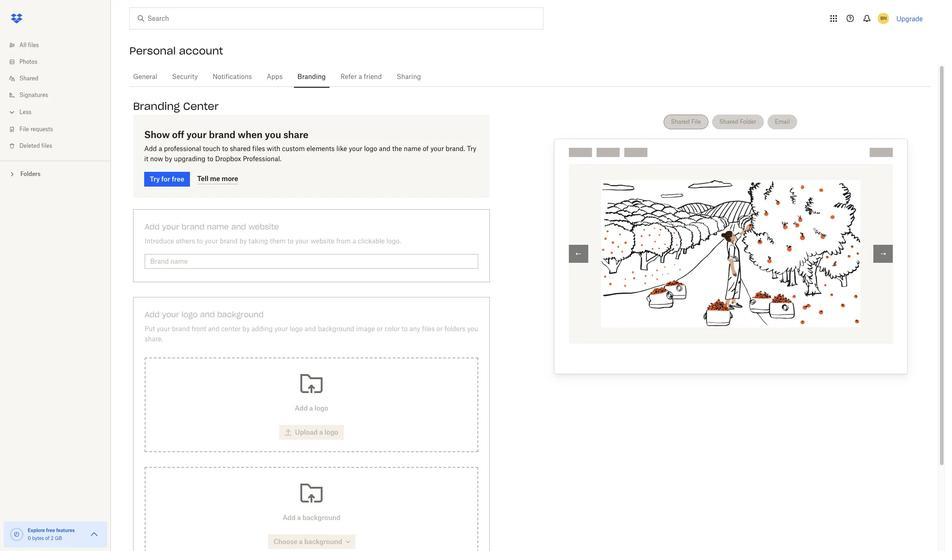 Task type: vqa. For each thing, say whether or not it's contained in the screenshot.
the a to the right
yes



Task type: describe. For each thing, give the bounding box(es) containing it.
more
[[222, 175, 238, 183]]

folders button
[[0, 167, 111, 181]]

show off your brand when you share
[[144, 129, 309, 141]]

brand down "add your brand name and website"
[[220, 239, 238, 245]]

shared folder button
[[713, 115, 764, 129]]

share
[[284, 129, 309, 141]]

shared
[[230, 146, 251, 153]]

add a professional touch to shared files with custom elements like your logo and the name of your brand. try it now by upgrading to dropbox professional.
[[144, 146, 477, 163]]

to right them
[[288, 239, 294, 245]]

introduce others to your brand by taking them to your website from a clickable logo.
[[145, 239, 401, 245]]

folders
[[445, 327, 466, 333]]

file requests
[[19, 127, 53, 132]]

shared file
[[671, 118, 701, 125]]

share.
[[145, 337, 163, 343]]

notifications tab
[[209, 66, 256, 88]]

files right all
[[28, 43, 39, 48]]

the
[[392, 146, 402, 153]]

off
[[172, 129, 184, 141]]

account
[[179, 44, 223, 57]]

now
[[150, 156, 163, 163]]

dropbox
[[215, 156, 241, 163]]

1 horizontal spatial website
[[311, 239, 335, 245]]

introduce
[[145, 239, 174, 245]]

tell
[[197, 175, 209, 183]]

add for add your logo and background
[[145, 310, 160, 320]]

files right deleted
[[41, 143, 52, 149]]

taking
[[249, 239, 268, 245]]

all
[[19, 43, 27, 48]]

branding center
[[133, 100, 219, 113]]

security
[[172, 74, 198, 80]]

your right "adding"
[[275, 327, 288, 333]]

less
[[19, 110, 31, 115]]

from
[[336, 239, 351, 245]]

folders
[[20, 171, 40, 178]]

try for free
[[150, 175, 184, 183]]

dropbox image
[[7, 9, 26, 28]]

tell me more
[[197, 175, 238, 183]]

email
[[775, 118, 791, 125]]

image
[[356, 327, 375, 333]]

with
[[267, 146, 280, 153]]

them
[[270, 239, 286, 245]]

0 horizontal spatial you
[[265, 129, 281, 141]]

clickable
[[358, 239, 385, 245]]

0 vertical spatial website
[[249, 222, 279, 232]]

0 horizontal spatial background
[[217, 310, 264, 320]]

to inside put your brand front and center by adding your logo and background image or color to any files or folders you share.
[[402, 327, 408, 333]]

deleted
[[19, 143, 40, 149]]

personal
[[129, 44, 176, 57]]

brand inside put your brand front and center by adding your logo and background image or color to any files or folders you share.
[[172, 327, 190, 333]]

0
[[28, 537, 31, 542]]

shared file button
[[664, 115, 709, 129]]

touch
[[203, 146, 220, 153]]

branding tab
[[294, 66, 330, 88]]

your up brand name input text field
[[295, 239, 309, 245]]

apps tab
[[263, 66, 287, 88]]

refer a friend
[[341, 74, 382, 80]]

refer a friend tab
[[337, 66, 386, 88]]

general
[[133, 74, 157, 80]]

add your brand name and website
[[145, 222, 279, 232]]

by inside put your brand front and center by adding your logo and background image or color to any files or folders you share.
[[243, 327, 250, 333]]

tab list containing general
[[129, 65, 931, 88]]

a for professional
[[159, 146, 162, 153]]

color
[[385, 327, 400, 333]]

your left brand.
[[431, 146, 444, 153]]

refer
[[341, 74, 357, 80]]

files inside put your brand front and center by adding your logo and background image or color to any files or folders you share.
[[422, 327, 435, 333]]

try inside button
[[150, 175, 160, 183]]

security tab
[[168, 66, 202, 88]]

bn
[[881, 15, 887, 21]]

file requests link
[[7, 121, 111, 138]]

add your logo and background
[[145, 310, 264, 320]]

→
[[881, 250, 887, 258]]

notifications
[[213, 74, 252, 80]]

brand up others
[[182, 222, 205, 232]]

0 horizontal spatial name
[[207, 222, 229, 232]]

friend
[[364, 74, 382, 80]]

sharing
[[397, 74, 421, 80]]

professional
[[164, 146, 201, 153]]

shared for shared file
[[671, 118, 690, 125]]

explore
[[28, 528, 45, 534]]

personal account
[[129, 44, 223, 57]]

try for free button
[[144, 172, 190, 187]]

Search text field
[[148, 13, 524, 24]]

folder
[[740, 118, 757, 125]]

branding for branding center
[[133, 100, 180, 113]]

upgrade
[[897, 15, 924, 22]]

shared folder
[[720, 118, 757, 125]]



Task type: locate. For each thing, give the bounding box(es) containing it.
file inside button
[[692, 118, 701, 125]]

shared inside "shared folder" button
[[720, 118, 739, 125]]

1 horizontal spatial logo
[[290, 327, 303, 333]]

1 vertical spatial website
[[311, 239, 335, 245]]

branding up the show
[[133, 100, 180, 113]]

like
[[337, 146, 347, 153]]

1 horizontal spatial try
[[467, 146, 477, 153]]

background up center at left bottom
[[217, 310, 264, 320]]

add inside add a professional touch to shared files with custom elements like your logo and the name of your brand. try it now by upgrading to dropbox professional.
[[144, 146, 157, 153]]

list containing all files
[[0, 31, 111, 161]]

0 horizontal spatial free
[[46, 528, 55, 534]]

brand up touch
[[209, 129, 236, 141]]

1 vertical spatial free
[[46, 528, 55, 534]]

professional.
[[243, 156, 282, 163]]

you right folders
[[468, 327, 478, 333]]

1 vertical spatial logo
[[182, 310, 198, 320]]

to left the any
[[402, 327, 408, 333]]

photos
[[19, 59, 37, 65]]

or left color
[[377, 327, 383, 333]]

email button
[[768, 115, 798, 129]]

by right the now
[[165, 156, 172, 163]]

1 vertical spatial name
[[207, 222, 229, 232]]

2 or from the left
[[437, 327, 443, 333]]

any
[[410, 327, 421, 333]]

free inside button
[[172, 175, 184, 183]]

logo up front
[[182, 310, 198, 320]]

you inside put your brand front and center by adding your logo and background image or color to any files or folders you share.
[[468, 327, 478, 333]]

to down touch
[[207, 156, 213, 163]]

0 vertical spatial logo
[[364, 146, 377, 153]]

less image
[[7, 108, 17, 117]]

1 vertical spatial try
[[150, 175, 160, 183]]

1 horizontal spatial file
[[692, 118, 701, 125]]

apps
[[267, 74, 283, 80]]

or
[[377, 327, 383, 333], [437, 327, 443, 333]]

1 horizontal spatial a
[[353, 239, 356, 245]]

brand left front
[[172, 327, 190, 333]]

your right like
[[349, 146, 363, 153]]

bytes
[[32, 537, 44, 542]]

file down less
[[19, 127, 29, 132]]

for
[[161, 175, 170, 183]]

1 horizontal spatial or
[[437, 327, 443, 333]]

free up "2"
[[46, 528, 55, 534]]

0 vertical spatial a
[[359, 74, 362, 80]]

a for friend
[[359, 74, 362, 80]]

a inside tab
[[359, 74, 362, 80]]

shared link
[[7, 70, 111, 87]]

background inside put your brand front and center by adding your logo and background image or color to any files or folders you share.
[[318, 327, 355, 333]]

0 horizontal spatial try
[[150, 175, 160, 183]]

upgrade link
[[897, 15, 924, 22]]

of inside the explore free features 0 bytes of 2 gb
[[45, 537, 50, 542]]

a right refer
[[359, 74, 362, 80]]

your down "add your brand name and website"
[[205, 239, 218, 245]]

elements
[[307, 146, 335, 153]]

you
[[265, 129, 281, 141], [468, 327, 478, 333]]

quota usage element
[[9, 528, 24, 542]]

adding
[[252, 327, 273, 333]]

0 vertical spatial background
[[217, 310, 264, 320]]

2 vertical spatial add
[[145, 310, 160, 320]]

general tab
[[129, 66, 161, 88]]

shared for shared folder
[[720, 118, 739, 125]]

shared inside shared file button
[[671, 118, 690, 125]]

0 vertical spatial free
[[172, 175, 184, 183]]

center
[[221, 327, 241, 333]]

branding
[[298, 74, 326, 80], [133, 100, 180, 113]]

1 vertical spatial branding
[[133, 100, 180, 113]]

free inside the explore free features 0 bytes of 2 gb
[[46, 528, 55, 534]]

free
[[172, 175, 184, 183], [46, 528, 55, 534]]

1 vertical spatial a
[[159, 146, 162, 153]]

your up share.
[[162, 310, 179, 320]]

0 vertical spatial add
[[144, 146, 157, 153]]

0 vertical spatial branding
[[298, 74, 326, 80]]

deleted files link
[[7, 138, 111, 154]]

free right for
[[172, 175, 184, 183]]

when
[[238, 129, 263, 141]]

1 horizontal spatial free
[[172, 175, 184, 183]]

add for add your brand name and website
[[145, 222, 160, 232]]

try inside add a professional touch to shared files with custom elements like your logo and the name of your brand. try it now by upgrading to dropbox professional.
[[467, 146, 477, 153]]

0 vertical spatial file
[[692, 118, 701, 125]]

2 horizontal spatial shared
[[720, 118, 739, 125]]

files inside add a professional touch to shared files with custom elements like your logo and the name of your brand. try it now by upgrading to dropbox professional.
[[253, 146, 265, 153]]

center
[[183, 100, 219, 113]]

put your brand front and center by adding your logo and background image or color to any files or folders you share.
[[145, 327, 478, 343]]

files right the any
[[422, 327, 435, 333]]

sharing tab
[[393, 66, 425, 88]]

branding right the apps tab at top left
[[298, 74, 326, 80]]

1 vertical spatial by
[[240, 239, 247, 245]]

logo inside add a professional touch to shared files with custom elements like your logo and the name of your brand. try it now by upgrading to dropbox professional.
[[364, 146, 377, 153]]

background left image
[[318, 327, 355, 333]]

of left "2"
[[45, 537, 50, 542]]

all files
[[19, 43, 39, 48]]

signatures
[[19, 92, 48, 98]]

try left for
[[150, 175, 160, 183]]

0 vertical spatial name
[[404, 146, 421, 153]]

1 horizontal spatial you
[[468, 327, 478, 333]]

logo left the
[[364, 146, 377, 153]]

1 horizontal spatial name
[[404, 146, 421, 153]]

to right others
[[197, 239, 203, 245]]

2 horizontal spatial logo
[[364, 146, 377, 153]]

signatures link
[[7, 87, 111, 104]]

1 horizontal spatial branding
[[298, 74, 326, 80]]

website
[[249, 222, 279, 232], [311, 239, 335, 245]]

show
[[144, 129, 170, 141]]

branding for branding
[[298, 74, 326, 80]]

shared
[[19, 76, 38, 81], [671, 118, 690, 125], [720, 118, 739, 125]]

me
[[210, 175, 220, 183]]

tell me more button
[[197, 174, 238, 185]]

of right the
[[423, 146, 429, 153]]

0 horizontal spatial shared
[[19, 76, 38, 81]]

website up taking
[[249, 222, 279, 232]]

0 horizontal spatial of
[[45, 537, 50, 542]]

branding inside tab
[[298, 74, 326, 80]]

add for add a professional touch to shared files with custom elements like your logo and the name of your brand. try it now by upgrading to dropbox professional.
[[144, 146, 157, 153]]

0 horizontal spatial website
[[249, 222, 279, 232]]

a right from
[[353, 239, 356, 245]]

front
[[192, 327, 206, 333]]

file inside list
[[19, 127, 29, 132]]

2 vertical spatial by
[[243, 327, 250, 333]]

a
[[359, 74, 362, 80], [159, 146, 162, 153], [353, 239, 356, 245]]

0 vertical spatial by
[[165, 156, 172, 163]]

by right center at left bottom
[[243, 327, 250, 333]]

deleted files
[[19, 143, 52, 149]]

add up introduce
[[145, 222, 160, 232]]

2 horizontal spatial a
[[359, 74, 362, 80]]

tab list
[[129, 65, 931, 88]]

bn button
[[877, 11, 892, 26]]

logo inside put your brand front and center by adding your logo and background image or color to any files or folders you share.
[[290, 327, 303, 333]]

custom
[[282, 146, 305, 153]]

put
[[145, 327, 155, 333]]

you up with
[[265, 129, 281, 141]]

2 vertical spatial logo
[[290, 327, 303, 333]]

0 vertical spatial you
[[265, 129, 281, 141]]

requests
[[30, 127, 53, 132]]

0 horizontal spatial a
[[159, 146, 162, 153]]

shared inside shared link
[[19, 76, 38, 81]]

gb
[[55, 537, 62, 542]]

1 vertical spatial background
[[318, 327, 355, 333]]

a inside add a professional touch to shared files with custom elements like your logo and the name of your brand. try it now by upgrading to dropbox professional.
[[159, 146, 162, 153]]

1 horizontal spatial shared
[[671, 118, 690, 125]]

logo.
[[387, 239, 401, 245]]

1 vertical spatial of
[[45, 537, 50, 542]]

1 vertical spatial file
[[19, 127, 29, 132]]

photos link
[[7, 54, 111, 70]]

2
[[51, 537, 54, 542]]

0 vertical spatial try
[[467, 146, 477, 153]]

of inside add a professional touch to shared files with custom elements like your logo and the name of your brand. try it now by upgrading to dropbox professional.
[[423, 146, 429, 153]]

name
[[404, 146, 421, 153], [207, 222, 229, 232]]

file left "shared folder" on the right
[[692, 118, 701, 125]]

your
[[187, 129, 207, 141], [349, 146, 363, 153], [431, 146, 444, 153], [162, 222, 179, 232], [205, 239, 218, 245], [295, 239, 309, 245], [162, 310, 179, 320], [157, 327, 170, 333], [275, 327, 288, 333]]

shared for shared
[[19, 76, 38, 81]]

by
[[165, 156, 172, 163], [240, 239, 247, 245], [243, 327, 250, 333]]

1 horizontal spatial background
[[318, 327, 355, 333]]

1 horizontal spatial of
[[423, 146, 429, 153]]

features
[[56, 528, 75, 534]]

←
[[576, 250, 582, 258]]

1 vertical spatial add
[[145, 222, 160, 232]]

add up put
[[145, 310, 160, 320]]

or left folders
[[437, 327, 443, 333]]

a up the now
[[159, 146, 162, 153]]

all files link
[[7, 37, 111, 54]]

name inside add a professional touch to shared files with custom elements like your logo and the name of your brand. try it now by upgrading to dropbox professional.
[[404, 146, 421, 153]]

by inside add a professional touch to shared files with custom elements like your logo and the name of your brand. try it now by upgrading to dropbox professional.
[[165, 156, 172, 163]]

by left taking
[[240, 239, 247, 245]]

your right the off
[[187, 129, 207, 141]]

logo
[[364, 146, 377, 153], [182, 310, 198, 320], [290, 327, 303, 333]]

your up introduce
[[162, 222, 179, 232]]

0 vertical spatial of
[[423, 146, 429, 153]]

0 horizontal spatial or
[[377, 327, 383, 333]]

to up dropbox
[[222, 146, 228, 153]]

0 horizontal spatial file
[[19, 127, 29, 132]]

try
[[467, 146, 477, 153], [150, 175, 160, 183]]

brand.
[[446, 146, 465, 153]]

of
[[423, 146, 429, 153], [45, 537, 50, 542]]

list
[[0, 31, 111, 161]]

1 or from the left
[[377, 327, 383, 333]]

1 vertical spatial you
[[468, 327, 478, 333]]

0 horizontal spatial branding
[[133, 100, 180, 113]]

Brand name input text field
[[150, 257, 473, 267]]

2 vertical spatial a
[[353, 239, 356, 245]]

add up it
[[144, 146, 157, 153]]

file
[[692, 118, 701, 125], [19, 127, 29, 132]]

to
[[222, 146, 228, 153], [207, 156, 213, 163], [197, 239, 203, 245], [288, 239, 294, 245], [402, 327, 408, 333]]

files
[[28, 43, 39, 48], [41, 143, 52, 149], [253, 146, 265, 153], [422, 327, 435, 333]]

website left from
[[311, 239, 335, 245]]

logo right "adding"
[[290, 327, 303, 333]]

files up professional.
[[253, 146, 265, 153]]

explore free features 0 bytes of 2 gb
[[28, 528, 75, 542]]

background
[[217, 310, 264, 320], [318, 327, 355, 333]]

others
[[176, 239, 195, 245]]

try right brand.
[[467, 146, 477, 153]]

add
[[144, 146, 157, 153], [145, 222, 160, 232], [145, 310, 160, 320]]

and inside add a professional touch to shared files with custom elements like your logo and the name of your brand. try it now by upgrading to dropbox professional.
[[379, 146, 391, 153]]

it
[[144, 156, 148, 163]]

your right put
[[157, 327, 170, 333]]

0 horizontal spatial logo
[[182, 310, 198, 320]]

upgrading
[[174, 156, 206, 163]]



